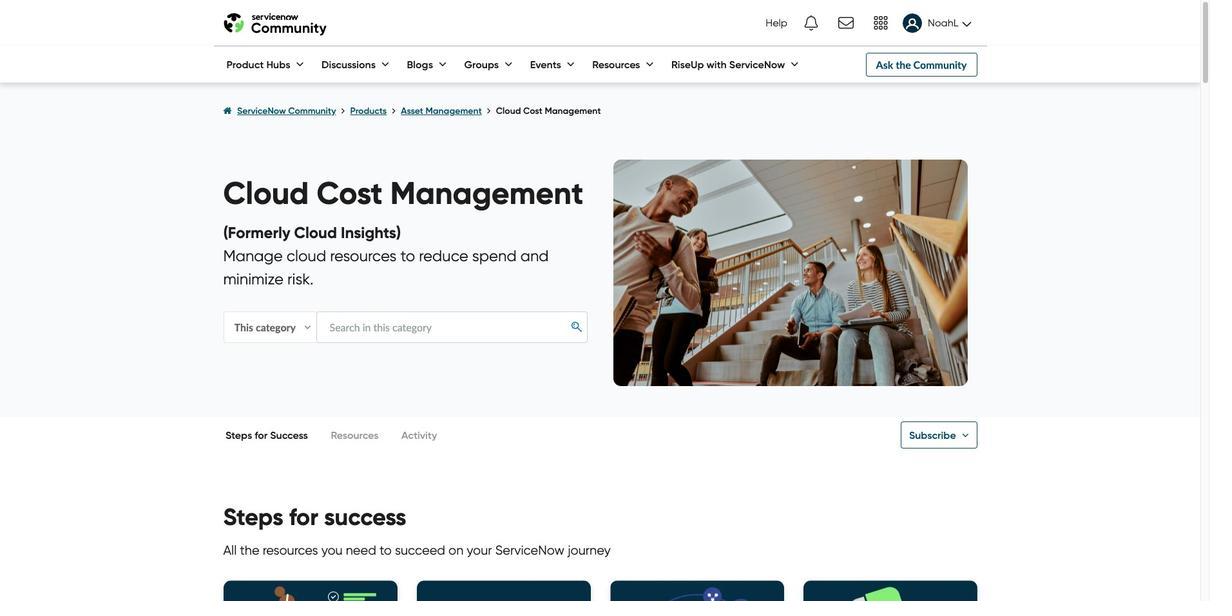 Task type: vqa. For each thing, say whether or not it's contained in the screenshot.
the topmost select
no



Task type: describe. For each thing, give the bounding box(es) containing it.
steps for steps for success
[[226, 429, 252, 442]]

1 vertical spatial cost
[[317, 174, 383, 213]]

need
[[346, 543, 376, 559]]

to inside (formerly cloud insights) manage cloud resources to reduce spend and minimize risk.
[[401, 247, 415, 265]]

noahl button
[[898, 6, 977, 41]]

groups link
[[452, 46, 515, 82]]

asset management link
[[401, 105, 482, 117]]

with
[[707, 58, 727, 71]]

all
[[223, 543, 237, 559]]

journey
[[568, 543, 611, 559]]

0 vertical spatial community
[[914, 58, 967, 71]]

discussions link
[[309, 46, 392, 82]]

success
[[270, 429, 308, 442]]

resources for bottom resources link
[[331, 429, 379, 442]]

expand view: discussions image
[[379, 64, 392, 66]]

menu bar containing product hubs
[[214, 46, 801, 82]]

events link
[[517, 46, 577, 82]]

success
[[324, 503, 406, 532]]

hubs
[[266, 58, 290, 71]]

riseup with servicenow
[[672, 58, 785, 71]]

resources for the right resources link
[[593, 58, 640, 71]]

expand view: groups image
[[502, 64, 515, 66]]

risk.
[[287, 270, 314, 289]]

steps for success
[[223, 503, 406, 532]]

cloud inside list
[[496, 105, 521, 117]]

0 horizontal spatial resources
[[263, 543, 318, 559]]

the for all
[[240, 543, 260, 559]]

steps for steps for success
[[223, 503, 283, 532]]

1 vertical spatial to
[[380, 543, 392, 559]]

activity link
[[402, 418, 437, 454]]

(formerly
[[223, 223, 290, 243]]

community inside list
[[288, 105, 336, 117]]

subscribe
[[909, 429, 956, 442]]

succeed
[[395, 543, 445, 559]]

discussions
[[322, 58, 376, 71]]

noahl image
[[903, 14, 922, 33]]

1 horizontal spatial resources link
[[580, 46, 656, 82]]

cloud
[[287, 247, 326, 265]]



Task type: locate. For each thing, give the bounding box(es) containing it.
for left success
[[255, 429, 268, 442]]

0 vertical spatial to
[[401, 247, 415, 265]]

cost up insights)
[[317, 174, 383, 213]]

insights)
[[341, 223, 401, 243]]

ask the community link
[[866, 53, 977, 76]]

servicenow
[[729, 58, 785, 71], [237, 105, 286, 117], [495, 543, 565, 559]]

asset management
[[401, 105, 482, 117]]

2 vertical spatial cloud
[[294, 223, 337, 243]]

cloud up "cloud"
[[294, 223, 337, 243]]

reduce
[[419, 247, 468, 265]]

steps left success
[[226, 429, 252, 442]]

cost inside list
[[523, 105, 543, 117]]

cost down the 'events'
[[523, 105, 543, 117]]

cloud inside (formerly cloud insights) manage cloud resources to reduce spend and minimize risk.
[[294, 223, 337, 243]]

riseup with servicenow link
[[659, 46, 801, 82]]

0 horizontal spatial servicenow
[[237, 105, 286, 117]]

1 vertical spatial resources
[[331, 429, 379, 442]]

expand view: community resources image
[[644, 64, 656, 66]]

for for success
[[289, 503, 318, 532]]

cloud
[[496, 105, 521, 117], [223, 174, 309, 213], [294, 223, 337, 243]]

ask
[[876, 58, 894, 71]]

to left reduce
[[401, 247, 415, 265]]

menu bar
[[214, 46, 801, 82]]

products
[[350, 105, 387, 117]]

Search text field
[[316, 312, 587, 344]]

you
[[321, 543, 343, 559]]

activity
[[402, 429, 437, 442]]

1 horizontal spatial servicenow
[[495, 543, 565, 559]]

0 horizontal spatial cost
[[317, 174, 383, 213]]

blogs link
[[394, 46, 449, 82]]

steps
[[226, 429, 252, 442], [223, 503, 283, 532]]

0 vertical spatial servicenow
[[729, 58, 785, 71]]

1 vertical spatial resources
[[263, 543, 318, 559]]

expand view: events image
[[564, 64, 577, 66]]

resources inside menu bar
[[593, 58, 640, 71]]

help link
[[762, 5, 791, 41]]

for for success
[[255, 429, 268, 442]]

servicenow inside list
[[237, 105, 286, 117]]

steps for success link
[[226, 418, 308, 454]]

on
[[449, 543, 464, 559]]

resources down the steps for success
[[263, 543, 318, 559]]

1 vertical spatial servicenow
[[237, 105, 286, 117]]

1 vertical spatial cloud cost management
[[223, 174, 584, 213]]

expand view: product hubs image
[[294, 64, 307, 66]]

servicenow community
[[237, 105, 336, 117]]

cloud cost management inside list
[[496, 105, 601, 117]]

0 horizontal spatial community
[[288, 105, 336, 117]]

all the resources you need to succeed on your servicenow journey
[[223, 543, 611, 559]]

subscribe button
[[901, 422, 977, 449]]

cloud up (formerly
[[223, 174, 309, 213]]

cost
[[523, 105, 543, 117], [317, 174, 383, 213]]

events
[[530, 58, 561, 71]]

the right ask on the right top of page
[[896, 58, 911, 71]]

expand view: blogs image
[[436, 64, 449, 66]]

for
[[255, 429, 268, 442], [289, 503, 318, 532]]

resources down insights)
[[330, 247, 397, 265]]

1 horizontal spatial cost
[[523, 105, 543, 117]]

1 vertical spatial for
[[289, 503, 318, 532]]

product hubs link
[[214, 46, 307, 82]]

product hubs
[[227, 58, 290, 71]]

0 horizontal spatial to
[[380, 543, 392, 559]]

your
[[467, 543, 492, 559]]

blogs
[[407, 58, 433, 71]]

to
[[401, 247, 415, 265], [380, 543, 392, 559]]

cloud cost management up insights)
[[223, 174, 584, 213]]

None submit
[[567, 318, 587, 337]]

resources
[[330, 247, 397, 265], [263, 543, 318, 559]]

steps for success
[[226, 429, 308, 442]]

(formerly cloud insights) manage cloud resources to reduce spend and minimize risk.
[[223, 223, 549, 289]]

1 horizontal spatial resources
[[330, 247, 397, 265]]

management up spend
[[390, 174, 584, 213]]

1 vertical spatial cloud
[[223, 174, 309, 213]]

1 horizontal spatial to
[[401, 247, 415, 265]]

cloud cost management down events link at top left
[[496, 105, 601, 117]]

cloud cost management
[[496, 105, 601, 117], [223, 174, 584, 213]]

0 horizontal spatial resources link
[[331, 418, 379, 454]]

1 horizontal spatial resources
[[593, 58, 640, 71]]

1 horizontal spatial the
[[896, 58, 911, 71]]

1 horizontal spatial for
[[289, 503, 318, 532]]

1 vertical spatial resources link
[[331, 418, 379, 454]]

management
[[426, 105, 482, 117], [545, 105, 601, 117], [390, 174, 584, 213]]

list
[[223, 93, 977, 129]]

0 vertical spatial resources
[[330, 247, 397, 265]]

community down noahl "dropdown button"
[[914, 58, 967, 71]]

servicenow right your
[[495, 543, 565, 559]]

product
[[227, 58, 264, 71]]

servicenow community link
[[237, 105, 336, 117]]

0 horizontal spatial resources
[[331, 429, 379, 442]]

list containing servicenow community
[[223, 93, 977, 129]]

groups
[[464, 58, 499, 71]]

management down expand view: events icon
[[545, 105, 601, 117]]

resources inside (formerly cloud insights) manage cloud resources to reduce spend and minimize risk.
[[330, 247, 397, 265]]

0 vertical spatial resources link
[[580, 46, 656, 82]]

servicenow down product hubs link
[[237, 105, 286, 117]]

1 horizontal spatial community
[[914, 58, 967, 71]]

2 vertical spatial servicenow
[[495, 543, 565, 559]]

0 horizontal spatial the
[[240, 543, 260, 559]]

1 vertical spatial steps
[[223, 503, 283, 532]]

for left the success
[[289, 503, 318, 532]]

the
[[896, 58, 911, 71], [240, 543, 260, 559]]

1 vertical spatial the
[[240, 543, 260, 559]]

2 horizontal spatial servicenow
[[729, 58, 785, 71]]

resources
[[593, 58, 640, 71], [331, 429, 379, 442]]

minimize
[[223, 270, 284, 289]]

servicenow left expand view: riseup icon
[[729, 58, 785, 71]]

help
[[766, 17, 788, 29]]

servicenow inside menu bar
[[729, 58, 785, 71]]

asset
[[401, 105, 423, 117]]

0 horizontal spatial for
[[255, 429, 268, 442]]

ask the community
[[876, 58, 967, 71]]

0 vertical spatial for
[[255, 429, 268, 442]]

manage
[[223, 247, 283, 265]]

management right the asset
[[426, 105, 482, 117]]

0 vertical spatial the
[[896, 58, 911, 71]]

spend
[[472, 247, 517, 265]]

community down expand view: product hubs 'icon'
[[288, 105, 336, 117]]

0 vertical spatial cloud
[[496, 105, 521, 117]]

0 vertical spatial cost
[[523, 105, 543, 117]]

0 vertical spatial resources
[[593, 58, 640, 71]]

riseup
[[672, 58, 704, 71]]

to right 'need'
[[380, 543, 392, 559]]

1 vertical spatial community
[[288, 105, 336, 117]]

and
[[521, 247, 549, 265]]

0 vertical spatial steps
[[226, 429, 252, 442]]

noahl
[[928, 17, 959, 29]]

products link
[[350, 105, 387, 117]]

steps up the all
[[223, 503, 283, 532]]

cloud down expand view: groups image
[[496, 105, 521, 117]]

community
[[914, 58, 967, 71], [288, 105, 336, 117]]

the right the all
[[240, 543, 260, 559]]

resources link
[[580, 46, 656, 82], [331, 418, 379, 454]]

expand view: riseup image
[[788, 64, 801, 66]]

the for ask
[[896, 58, 911, 71]]

0 vertical spatial cloud cost management
[[496, 105, 601, 117]]



